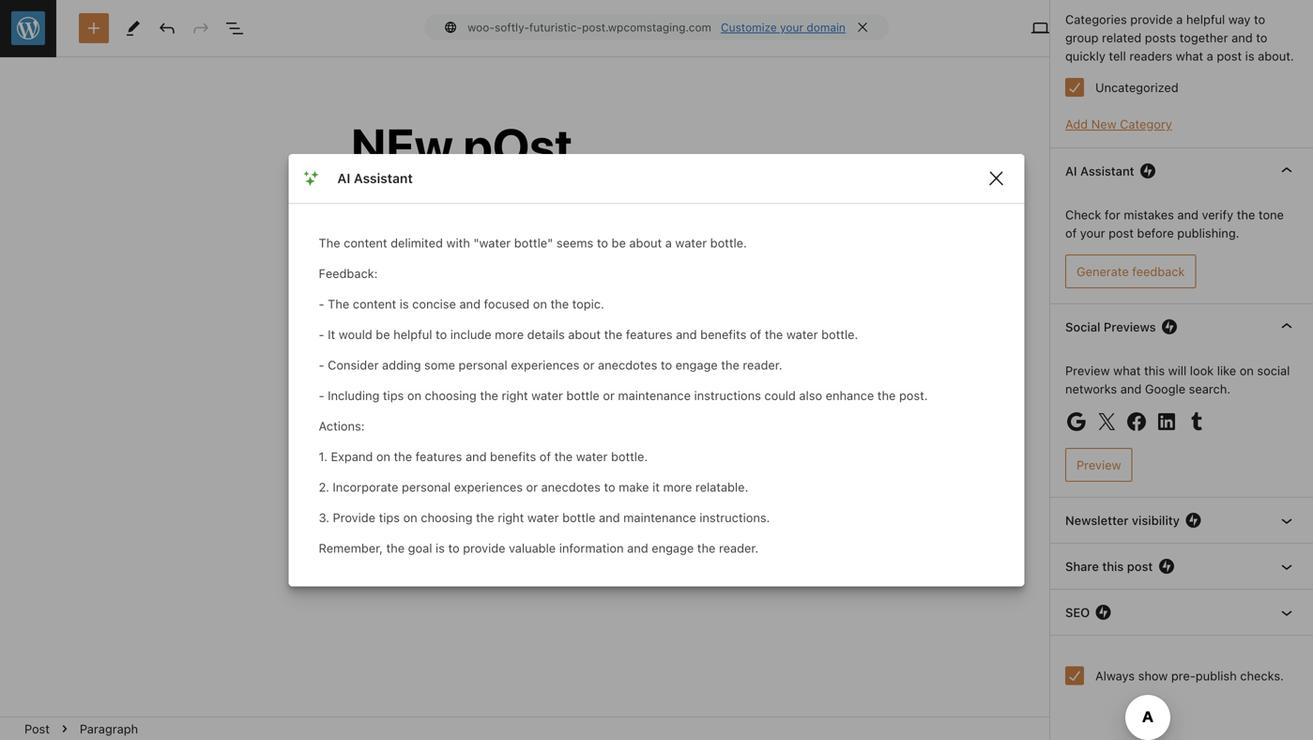 Task type: describe. For each thing, give the bounding box(es) containing it.
social previews button
[[1051, 304, 1314, 349]]

post.
[[900, 388, 928, 402]]

the content delimited with "water bottle" seems to be about a water bottle.
[[319, 235, 747, 250]]

1 vertical spatial the
[[328, 297, 350, 311]]

include
[[451, 327, 492, 341]]

3.
[[319, 510, 330, 524]]

provide inside categories provide a helpful way to group related posts together and to quickly tell readers what a post is about.
[[1131, 12, 1174, 26]]

and up include
[[460, 297, 481, 311]]

to right way
[[1255, 12, 1266, 26]]

3. provide tips on choosing the right water bottle and maintenance instructions.
[[319, 510, 770, 524]]

Uncategorized checkbox
[[1066, 78, 1085, 97]]

this
[[1145, 363, 1166, 378]]

editor content region
[[0, 57, 1313, 717]]

uncategorized
[[1096, 80, 1179, 94]]

ai assistant inside dropdown button
[[1066, 164, 1135, 178]]

1 vertical spatial a
[[1207, 49, 1214, 63]]

previews
[[1104, 320, 1157, 334]]

the left topic. on the top of page
[[551, 297, 569, 311]]

generate
[[1077, 264, 1130, 278]]

preview for preview
[[1077, 458, 1122, 472]]

look
[[1191, 363, 1215, 378]]

0 horizontal spatial provide
[[463, 541, 506, 555]]

generate feedback
[[1077, 264, 1186, 278]]

make
[[619, 480, 649, 494]]

on down adding
[[407, 388, 422, 402]]

and up the instructions
[[676, 327, 697, 341]]

the up 2. incorporate personal experiences or anecdotes to make it more relatable.
[[555, 449, 573, 463]]

provide
[[333, 510, 376, 524]]

always
[[1096, 669, 1135, 683]]

1 vertical spatial bottle.
[[822, 327, 859, 341]]

about for details
[[568, 327, 601, 341]]

- consider adding some personal experiences or anecdotes to engage the reader.
[[319, 358, 783, 372]]

check
[[1066, 208, 1102, 222]]

related
[[1103, 30, 1142, 44]]

about for be
[[630, 235, 662, 250]]

woo-
[[468, 21, 495, 34]]

of for 1. expand on the features and benefits of the water bottle.
[[540, 449, 551, 463]]

google
[[1146, 382, 1186, 396]]

0 horizontal spatial helpful
[[394, 327, 432, 341]]

assistant inside dropdown button
[[1081, 164, 1135, 178]]

seems
[[557, 235, 594, 250]]

redo image
[[190, 17, 212, 39]]

to right goal
[[448, 541, 460, 555]]

quickly
[[1066, 49, 1106, 63]]

for
[[1105, 208, 1121, 222]]

tips for provide
[[379, 510, 400, 524]]

to right seems
[[597, 235, 609, 250]]

publishing.
[[1178, 226, 1240, 240]]

post button
[[17, 718, 57, 740]]

networks
[[1066, 382, 1118, 396]]

search.
[[1190, 382, 1231, 396]]

2.
[[319, 480, 330, 494]]

categories
[[1066, 12, 1128, 26]]

feedback:
[[319, 266, 378, 280]]

paragraph
[[80, 722, 138, 736]]

tell
[[1110, 49, 1127, 63]]

bottle for and
[[563, 510, 596, 524]]

to up about.
[[1257, 30, 1268, 44]]

the down instructions. in the bottom of the page
[[698, 541, 716, 555]]

to up '- including tips on choosing the right water bottle or maintenance instructions could also enhance the post.'
[[661, 358, 673, 372]]

0 vertical spatial your
[[781, 21, 804, 34]]

also
[[800, 388, 823, 402]]

- for - it would be helpful to include more details about the features and benefits of the water bottle.
[[319, 327, 325, 341]]

is for - the content is concise and focused on the topic.
[[400, 297, 409, 311]]

will
[[1169, 363, 1187, 378]]

undo image
[[156, 17, 178, 39]]

post inside check for mistakes and verify the tone of your post before publishing.
[[1109, 226, 1134, 240]]

post inside categories provide a helpful way to group related posts together and to quickly tell readers what a post is about.
[[1217, 49, 1243, 63]]

- including tips on choosing the right water bottle or maintenance instructions could also enhance the post.
[[319, 388, 928, 402]]

always show pre-publish checks.
[[1096, 669, 1285, 683]]

close image
[[986, 167, 1008, 189]]

focused
[[484, 297, 530, 311]]

would
[[339, 327, 373, 341]]

maintenance for instructions
[[618, 388, 691, 402]]

the up could
[[765, 327, 784, 341]]

reader. for remember, the goal is to provide valuable information and engage the reader.
[[719, 541, 759, 555]]

checks.
[[1241, 669, 1285, 683]]

1 horizontal spatial features
[[626, 327, 673, 341]]

1 vertical spatial personal
[[402, 480, 451, 494]]

2. incorporate personal experiences or anecdotes to make it more relatable.
[[319, 480, 749, 494]]

1 vertical spatial anecdotes
[[542, 480, 601, 494]]

what inside categories provide a helpful way to group related posts together and to quickly tell readers what a post is about.
[[1177, 49, 1204, 63]]

0 vertical spatial content
[[344, 235, 387, 250]]

0 vertical spatial anecdotes
[[598, 358, 658, 372]]

pre-
[[1172, 669, 1196, 683]]

with
[[447, 235, 470, 250]]

and up 2. incorporate personal experiences or anecdotes to make it more relatable.
[[466, 449, 487, 463]]

maintenance for instructions.
[[624, 510, 697, 524]]

relatable.
[[696, 480, 749, 494]]

1 horizontal spatial of
[[750, 327, 762, 341]]

concise
[[412, 297, 456, 311]]

helpful inside categories provide a helpful way to group related posts together and to quickly tell readers what a post is about.
[[1187, 12, 1226, 26]]

right for and
[[498, 510, 524, 524]]

0 horizontal spatial or
[[526, 480, 538, 494]]

the up "1. expand on the features and benefits of the water bottle."
[[480, 388, 499, 402]]

Always show pre-publish checks. checkbox
[[1066, 666, 1085, 685]]

woo-softly-futuristic-post.wpcomstaging.com customize your domain
[[468, 21, 846, 34]]

instructions
[[695, 388, 762, 402]]

1 vertical spatial content
[[353, 297, 396, 311]]

social
[[1066, 320, 1101, 334]]

the down topic. on the top of page
[[605, 327, 623, 341]]

preview what this will look like on social networks and google search.
[[1066, 363, 1291, 396]]

feedback
[[1133, 264, 1186, 278]]

engage for to
[[676, 358, 718, 372]]

about.
[[1259, 49, 1295, 63]]

remember,
[[319, 541, 383, 555]]

on up details
[[533, 297, 547, 311]]

ai assistant button
[[1051, 148, 1314, 194]]

readers
[[1130, 49, 1173, 63]]

generate feedback button
[[1066, 255, 1197, 288]]

- for - including tips on choosing the right water bottle or maintenance instructions could also enhance the post.
[[319, 388, 325, 402]]

social
[[1258, 363, 1291, 378]]

posts
[[1146, 30, 1177, 44]]

futuristic-
[[530, 21, 582, 34]]

show
[[1139, 669, 1169, 683]]

post
[[24, 722, 50, 736]]

bottle"
[[514, 235, 553, 250]]

on up goal
[[403, 510, 418, 524]]

topic.
[[573, 297, 605, 311]]

- for - the content is concise and focused on the topic.
[[319, 297, 325, 311]]

- it would be helpful to include more details about the features and benefits of the water bottle.
[[319, 327, 859, 341]]

is for remember, the goal is to provide valuable information and engage the reader.
[[436, 541, 445, 555]]



Task type: locate. For each thing, give the bounding box(es) containing it.
1 vertical spatial engage
[[652, 541, 694, 555]]

customize
[[721, 21, 777, 34]]

right
[[502, 388, 528, 402], [498, 510, 524, 524]]

0 vertical spatial provide
[[1131, 12, 1174, 26]]

0 vertical spatial more
[[495, 327, 524, 341]]

1 horizontal spatial your
[[1081, 226, 1106, 240]]

1 horizontal spatial post
[[1217, 49, 1243, 63]]

1 horizontal spatial bottle.
[[711, 235, 747, 250]]

schedule…
[[1077, 21, 1139, 35]]

0 vertical spatial what
[[1177, 49, 1204, 63]]

your left domain
[[781, 21, 804, 34]]

0 vertical spatial maintenance
[[618, 388, 691, 402]]

- left it
[[319, 327, 325, 341]]

0 horizontal spatial post
[[1109, 226, 1134, 240]]

1 vertical spatial or
[[603, 388, 615, 402]]

and inside categories provide a helpful way to group related posts together and to quickly tell readers what a post is about.
[[1232, 30, 1253, 44]]

verify
[[1203, 208, 1234, 222]]

way
[[1229, 12, 1251, 26]]

and inside preview what this will look like on social networks and google search.
[[1121, 382, 1142, 396]]

group
[[1066, 30, 1099, 44]]

ai assistant up delimited
[[338, 170, 413, 186]]

on right expand
[[376, 449, 391, 463]]

more
[[495, 327, 524, 341], [664, 480, 693, 494]]

of up 2. incorporate personal experiences or anecdotes to make it more relatable.
[[540, 449, 551, 463]]

0 horizontal spatial ai
[[338, 170, 351, 186]]

assistant up for
[[1081, 164, 1135, 178]]

more down focused
[[495, 327, 524, 341]]

1 horizontal spatial assistant
[[1081, 164, 1135, 178]]

together
[[1180, 30, 1229, 44]]

0 vertical spatial benefits
[[701, 327, 747, 341]]

your down "check" on the top of the page
[[1081, 226, 1106, 240]]

reader. up could
[[743, 358, 783, 372]]

assistant up delimited
[[354, 170, 413, 186]]

and left google
[[1121, 382, 1142, 396]]

a up posts
[[1177, 12, 1184, 26]]

0 vertical spatial post
[[1217, 49, 1243, 63]]

it
[[653, 480, 660, 494]]

0 horizontal spatial ai assistant
[[338, 170, 413, 186]]

1 vertical spatial tips
[[379, 510, 400, 524]]

is right goal
[[436, 541, 445, 555]]

1 horizontal spatial a
[[1177, 12, 1184, 26]]

-
[[319, 297, 325, 311], [319, 327, 325, 341], [319, 358, 325, 372], [319, 388, 325, 402]]

personal right incorporate
[[402, 480, 451, 494]]

0 horizontal spatial what
[[1114, 363, 1141, 378]]

0 vertical spatial helpful
[[1187, 12, 1226, 26]]

post.wpcomstaging.com
[[582, 21, 712, 34]]

be right seems
[[612, 235, 626, 250]]

0 horizontal spatial your
[[781, 21, 804, 34]]

benefits up the instructions
[[701, 327, 747, 341]]

provide left valuable
[[463, 541, 506, 555]]

1 horizontal spatial ai assistant
[[1066, 164, 1135, 178]]

a
[[1177, 12, 1184, 26], [1207, 49, 1214, 63], [666, 235, 672, 250]]

0 vertical spatial bottle.
[[711, 235, 747, 250]]

post down together
[[1217, 49, 1243, 63]]

0 horizontal spatial of
[[540, 449, 551, 463]]

1 horizontal spatial benefits
[[701, 327, 747, 341]]

1 horizontal spatial ai
[[1066, 164, 1078, 178]]

features up '- including tips on choosing the right water bottle or maintenance instructions could also enhance the post.'
[[626, 327, 673, 341]]

1 horizontal spatial about
[[630, 235, 662, 250]]

about
[[630, 235, 662, 250], [568, 327, 601, 341]]

what left 'this'
[[1114, 363, 1141, 378]]

0 vertical spatial tips
[[383, 388, 404, 402]]

preview inside preview what this will look like on social networks and google search.
[[1066, 363, 1111, 378]]

your inside check for mistakes and verify the tone of your post before publishing.
[[1081, 226, 1106, 240]]

- left the 'consider'
[[319, 358, 325, 372]]

incorporate
[[333, 480, 399, 494]]

1 vertical spatial be
[[376, 327, 390, 341]]

ai
[[1066, 164, 1078, 178], [338, 170, 351, 186]]

choosing for provide
[[421, 510, 473, 524]]

about right seems
[[630, 235, 662, 250]]

tips right provide at the left of page
[[379, 510, 400, 524]]

0 vertical spatial be
[[612, 235, 626, 250]]

preview up the networks
[[1066, 363, 1111, 378]]

0 vertical spatial is
[[1246, 49, 1255, 63]]

1 horizontal spatial helpful
[[1187, 12, 1226, 26]]

1. expand on the features and benefits of the water bottle.
[[319, 449, 648, 463]]

0 vertical spatial engage
[[676, 358, 718, 372]]

consider
[[328, 358, 379, 372]]

1 vertical spatial reader.
[[719, 541, 759, 555]]

content up would
[[353, 297, 396, 311]]

adding
[[382, 358, 421, 372]]

1 horizontal spatial is
[[436, 541, 445, 555]]

0 vertical spatial of
[[1066, 226, 1077, 240]]

0 vertical spatial personal
[[459, 358, 508, 372]]

personal
[[459, 358, 508, 372], [402, 480, 451, 494]]

helpful up adding
[[394, 327, 432, 341]]

1 vertical spatial right
[[498, 510, 524, 524]]

on inside preview what this will look like on social networks and google search.
[[1240, 363, 1255, 378]]

publish
[[1196, 669, 1238, 683]]

valuable
[[509, 541, 556, 555]]

0 vertical spatial about
[[630, 235, 662, 250]]

post
[[1217, 49, 1243, 63], [1109, 226, 1134, 240]]

choosing for including
[[425, 388, 477, 402]]

2 vertical spatial or
[[526, 480, 538, 494]]

some
[[425, 358, 455, 372]]

water
[[676, 235, 707, 250], [787, 327, 819, 341], [532, 388, 563, 402], [576, 449, 608, 463], [528, 510, 559, 524]]

the left goal
[[387, 541, 405, 555]]

a down together
[[1207, 49, 1214, 63]]

the left tone
[[1238, 208, 1256, 222]]

preview button
[[1066, 448, 1133, 482]]

the up it
[[328, 297, 350, 311]]

engage for and
[[652, 541, 694, 555]]

softly-
[[495, 21, 530, 34]]

helpful up together
[[1187, 12, 1226, 26]]

on right like
[[1240, 363, 1255, 378]]

to
[[1255, 12, 1266, 26], [1257, 30, 1268, 44], [597, 235, 609, 250], [436, 327, 447, 341], [661, 358, 673, 372], [604, 480, 616, 494], [448, 541, 460, 555]]

1 vertical spatial experiences
[[454, 480, 523, 494]]

1 - from the top
[[319, 297, 325, 311]]

4 - from the top
[[319, 388, 325, 402]]

what inside preview what this will look like on social networks and google search.
[[1114, 363, 1141, 378]]

2 - from the top
[[319, 327, 325, 341]]

the
[[319, 235, 341, 250], [328, 297, 350, 311]]

engage down it
[[652, 541, 694, 555]]

- for - consider adding some personal experiences or anecdotes to engage the reader.
[[319, 358, 325, 372]]

social previews
[[1066, 320, 1157, 334]]

1 vertical spatial provide
[[463, 541, 506, 555]]

your
[[781, 21, 804, 34], [1081, 226, 1106, 240]]

is inside categories provide a helpful way to group related posts together and to quickly tell readers what a post is about.
[[1246, 49, 1255, 63]]

1 vertical spatial what
[[1114, 363, 1141, 378]]

0 horizontal spatial about
[[568, 327, 601, 341]]

of down "check" on the top of the page
[[1066, 226, 1077, 240]]

anecdotes
[[598, 358, 658, 372], [542, 480, 601, 494]]

benefits
[[701, 327, 747, 341], [490, 449, 536, 463]]

what
[[1177, 49, 1204, 63], [1114, 363, 1141, 378]]

the down 2. incorporate personal experiences or anecdotes to make it more relatable.
[[476, 510, 495, 524]]

0 vertical spatial choosing
[[425, 388, 477, 402]]

and down way
[[1232, 30, 1253, 44]]

1 horizontal spatial or
[[583, 358, 595, 372]]

including
[[328, 388, 380, 402]]

block breadcrumb list
[[0, 718, 163, 740]]

of inside check for mistakes and verify the tone of your post before publishing.
[[1066, 226, 1077, 240]]

maintenance left the instructions
[[618, 388, 691, 402]]

anecdotes up '- including tips on choosing the right water bottle or maintenance instructions could also enhance the post.'
[[598, 358, 658, 372]]

preview down the networks
[[1077, 458, 1122, 472]]

1 horizontal spatial personal
[[459, 358, 508, 372]]

1 vertical spatial of
[[750, 327, 762, 341]]

1 vertical spatial choosing
[[421, 510, 473, 524]]

the up incorporate
[[394, 449, 412, 463]]

and
[[1232, 30, 1253, 44], [1178, 208, 1199, 222], [460, 297, 481, 311], [676, 327, 697, 341], [1121, 382, 1142, 396], [466, 449, 487, 463], [599, 510, 620, 524], [627, 541, 649, 555]]

0 horizontal spatial assistant
[[354, 170, 413, 186]]

helpful
[[1187, 12, 1226, 26], [394, 327, 432, 341]]

0 vertical spatial or
[[583, 358, 595, 372]]

preview for preview what this will look like on social networks and google search.
[[1066, 363, 1111, 378]]

of
[[1066, 226, 1077, 240], [750, 327, 762, 341], [540, 449, 551, 463]]

1 horizontal spatial what
[[1177, 49, 1204, 63]]

actions:
[[319, 419, 365, 433]]

engage
[[676, 358, 718, 372], [652, 541, 694, 555]]

tips for including
[[383, 388, 404, 402]]

choosing up goal
[[421, 510, 473, 524]]

a right seems
[[666, 235, 672, 250]]

tips down adding
[[383, 388, 404, 402]]

2 vertical spatial a
[[666, 235, 672, 250]]

reader. for - consider adding some personal experiences or anecdotes to engage the reader.
[[743, 358, 783, 372]]

0 vertical spatial reader.
[[743, 358, 783, 372]]

customize your domain button
[[721, 21, 846, 34]]

0 vertical spatial right
[[502, 388, 528, 402]]

experiences down details
[[511, 358, 580, 372]]

1 vertical spatial more
[[664, 480, 693, 494]]

1 vertical spatial maintenance
[[624, 510, 697, 524]]

could
[[765, 388, 796, 402]]

details
[[527, 327, 565, 341]]

remember, the goal is to provide valuable information and engage the reader.
[[319, 541, 759, 555]]

to left include
[[436, 327, 447, 341]]

the inside check for mistakes and verify the tone of your post before publishing.
[[1238, 208, 1256, 222]]

it
[[328, 327, 335, 341]]

- down the feedback:
[[319, 297, 325, 311]]

enhance
[[826, 388, 875, 402]]

right down the - consider adding some personal experiences or anecdotes to engage the reader.
[[502, 388, 528, 402]]

bottle
[[567, 388, 600, 402], [563, 510, 596, 524]]

like
[[1218, 363, 1237, 378]]

mistakes
[[1124, 208, 1175, 222]]

categories provide a helpful way to group related posts together and to quickly tell readers what a post is about.
[[1066, 12, 1295, 63]]

bottle for or
[[567, 388, 600, 402]]

the
[[1238, 208, 1256, 222], [551, 297, 569, 311], [605, 327, 623, 341], [765, 327, 784, 341], [722, 358, 740, 372], [480, 388, 499, 402], [878, 388, 896, 402], [394, 449, 412, 463], [555, 449, 573, 463], [476, 510, 495, 524], [387, 541, 405, 555], [698, 541, 716, 555]]

reader.
[[743, 358, 783, 372], [719, 541, 759, 555]]

or
[[583, 358, 595, 372], [603, 388, 615, 402], [526, 480, 538, 494]]

the up the feedback:
[[319, 235, 341, 250]]

instructions.
[[700, 510, 770, 524]]

be right would
[[376, 327, 390, 341]]

2 vertical spatial is
[[436, 541, 445, 555]]

preview
[[1066, 363, 1111, 378], [1077, 458, 1122, 472]]

0 horizontal spatial is
[[400, 297, 409, 311]]

ai inside dropdown button
[[1066, 164, 1078, 178]]

features right expand
[[416, 449, 462, 463]]

1 vertical spatial your
[[1081, 226, 1106, 240]]

and inside check for mistakes and verify the tone of your post before publishing.
[[1178, 208, 1199, 222]]

2 horizontal spatial a
[[1207, 49, 1214, 63]]

and up the publishing.
[[1178, 208, 1199, 222]]

experiences down "1. expand on the features and benefits of the water bottle."
[[454, 480, 523, 494]]

on
[[533, 297, 547, 311], [1240, 363, 1255, 378], [407, 388, 422, 402], [376, 449, 391, 463], [403, 510, 418, 524]]

to left make
[[604, 480, 616, 494]]

1 vertical spatial about
[[568, 327, 601, 341]]

"water
[[474, 235, 511, 250]]

benefits up 2. incorporate personal experiences or anecdotes to make it more relatable.
[[490, 449, 536, 463]]

0 vertical spatial experiences
[[511, 358, 580, 372]]

3 - from the top
[[319, 358, 325, 372]]

and right information
[[627, 541, 649, 555]]

1 vertical spatial benefits
[[490, 449, 536, 463]]

engage up the instructions
[[676, 358, 718, 372]]

0 horizontal spatial benefits
[[490, 449, 536, 463]]

tone
[[1259, 208, 1285, 222]]

0 vertical spatial preview
[[1066, 363, 1111, 378]]

1 vertical spatial preview
[[1077, 458, 1122, 472]]

personal down include
[[459, 358, 508, 372]]

about down topic. on the top of page
[[568, 327, 601, 341]]

domain
[[807, 21, 846, 34]]

information
[[560, 541, 624, 555]]

content
[[344, 235, 387, 250], [353, 297, 396, 311]]

0 horizontal spatial be
[[376, 327, 390, 341]]

1 horizontal spatial provide
[[1131, 12, 1174, 26]]

2 horizontal spatial bottle.
[[822, 327, 859, 341]]

before
[[1138, 226, 1175, 240]]

2 horizontal spatial of
[[1066, 226, 1077, 240]]

1 vertical spatial is
[[400, 297, 409, 311]]

- the content is concise and focused on the topic.
[[319, 297, 605, 311]]

0 horizontal spatial a
[[666, 235, 672, 250]]

1 vertical spatial bottle
[[563, 510, 596, 524]]

features
[[626, 327, 673, 341], [416, 449, 462, 463]]

1 horizontal spatial be
[[612, 235, 626, 250]]

more right it
[[664, 480, 693, 494]]

preview inside preview button
[[1077, 458, 1122, 472]]

1 vertical spatial post
[[1109, 226, 1134, 240]]

the left post.
[[878, 388, 896, 402]]

is left about.
[[1246, 49, 1255, 63]]

0 horizontal spatial bottle.
[[611, 449, 648, 463]]

is left concise
[[400, 297, 409, 311]]

provide up posts
[[1131, 12, 1174, 26]]

0 horizontal spatial features
[[416, 449, 462, 463]]

2 vertical spatial bottle.
[[611, 449, 648, 463]]

0 vertical spatial bottle
[[567, 388, 600, 402]]

goal
[[408, 541, 432, 555]]

right for or
[[502, 388, 528, 402]]

expand
[[331, 449, 373, 463]]

1.
[[319, 449, 328, 463]]

delimited
[[391, 235, 443, 250]]

reader. down instructions. in the bottom of the page
[[719, 541, 759, 555]]

content up the feedback:
[[344, 235, 387, 250]]

right up valuable
[[498, 510, 524, 524]]

0 horizontal spatial personal
[[402, 480, 451, 494]]

check for mistakes and verify the tone of your post before publishing.
[[1066, 208, 1285, 240]]

0 vertical spatial features
[[626, 327, 673, 341]]

0 vertical spatial a
[[1177, 12, 1184, 26]]

of up the instructions
[[750, 327, 762, 341]]

provide
[[1131, 12, 1174, 26], [463, 541, 506, 555]]

anecdotes up 3. provide tips on choosing the right water bottle and maintenance instructions.
[[542, 480, 601, 494]]

0 horizontal spatial more
[[495, 327, 524, 341]]

choosing down some
[[425, 388, 477, 402]]

1 vertical spatial features
[[416, 449, 462, 463]]

post down for
[[1109, 226, 1134, 240]]

- left 'including'
[[319, 388, 325, 402]]

0 vertical spatial the
[[319, 235, 341, 250]]

2 horizontal spatial or
[[603, 388, 615, 402]]

ai assistant up for
[[1066, 164, 1135, 178]]

1 vertical spatial helpful
[[394, 327, 432, 341]]

2 horizontal spatial is
[[1246, 49, 1255, 63]]

bottle down the - consider adding some personal experiences or anecdotes to engage the reader.
[[567, 388, 600, 402]]

assistant
[[1081, 164, 1135, 178], [354, 170, 413, 186]]

what down together
[[1177, 49, 1204, 63]]

the up the instructions
[[722, 358, 740, 372]]

of for check for mistakes and verify the tone of your post before publishing.
[[1066, 226, 1077, 240]]

and up information
[[599, 510, 620, 524]]

maintenance down it
[[624, 510, 697, 524]]

bottle up information
[[563, 510, 596, 524]]

schedule… button
[[1065, 11, 1150, 45]]



Task type: vqa. For each thing, say whether or not it's contained in the screenshot.
Add in Main menu navigation
no



